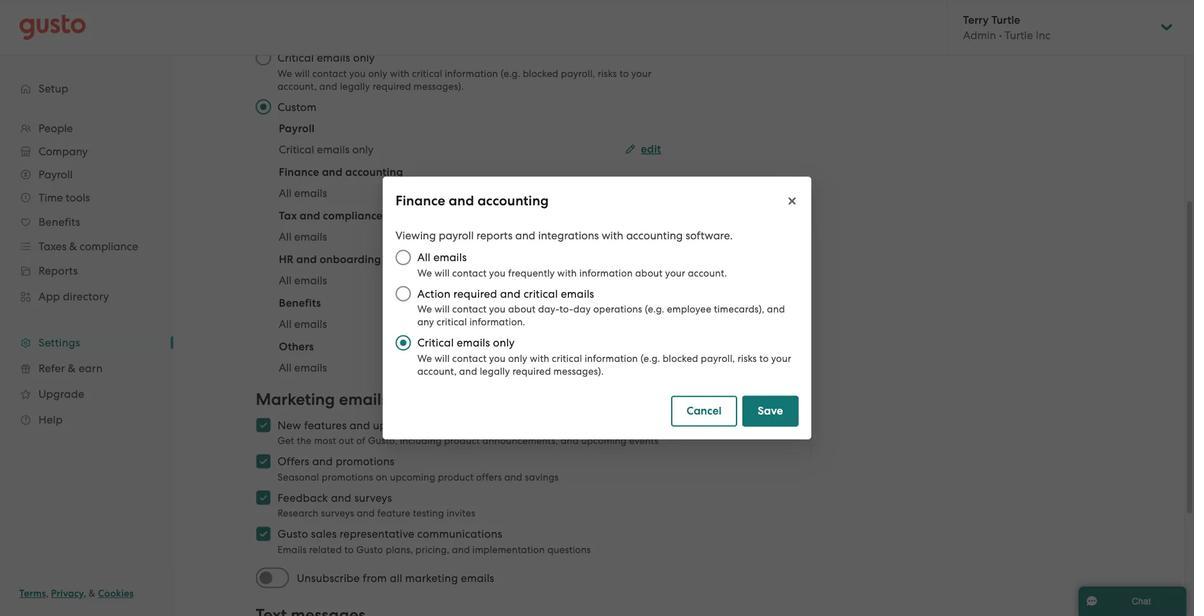 Task type: describe. For each thing, give the bounding box(es) containing it.
(e.g. for critical emails only option at top
[[501, 68, 521, 79]]

finance inside dialog
[[396, 193, 446, 209]]

custom
[[278, 101, 317, 114]]

terms , privacy , & cookies
[[19, 588, 134, 600]]

account, for critical emails only option at top
[[278, 81, 317, 92]]

Gusto sales representative communications checkbox
[[249, 520, 278, 549]]

1 vertical spatial surveys
[[321, 508, 354, 519]]

critical emails only for critical emails only radio
[[418, 337, 515, 349]]

including
[[400, 436, 442, 447]]

0 horizontal spatial gusto
[[278, 528, 308, 541]]

hr and onboarding
[[279, 253, 381, 266]]

cancel
[[687, 405, 722, 418]]

edit button for tax and compliance
[[626, 229, 662, 245]]

all emails down benefits
[[279, 318, 327, 331]]

sales
[[311, 528, 337, 541]]

questions
[[548, 544, 591, 556]]

seasonal
[[278, 472, 319, 483]]

research surveys and feature testing invites
[[278, 508, 476, 519]]

payroll, for critical emails only radio
[[701, 353, 736, 364]]

integrations
[[539, 229, 599, 242]]

offers and promotions
[[278, 456, 395, 468]]

and inside we will contact you about day-to-day operations (e.g. employee timecards), and any critical information.
[[767, 304, 786, 315]]

representative
[[340, 528, 415, 541]]

required for critical emails only radio
[[513, 366, 551, 377]]

all emails up benefits
[[279, 274, 327, 287]]

plans,
[[386, 544, 413, 556]]

all emails down 'tax'
[[279, 230, 327, 243]]

reports
[[477, 229, 513, 242]]

you for action required and critical emails radio
[[489, 304, 506, 315]]

All emails radio
[[389, 243, 418, 272]]

your for critical emails only option at top
[[632, 68, 652, 79]]

required for critical emails only option at top
[[373, 81, 411, 92]]

(e.g. for critical emails only radio
[[641, 353, 661, 364]]

0 vertical spatial about
[[636, 268, 663, 279]]

with for all emails option
[[558, 268, 577, 279]]

events
[[630, 436, 659, 447]]

software.
[[686, 229, 733, 242]]

feedback and surveys
[[278, 492, 392, 505]]

privacy
[[51, 588, 84, 600]]

communications
[[418, 528, 503, 541]]

from
[[363, 572, 387, 585]]

information.
[[470, 317, 526, 328]]

viewing
[[396, 229, 436, 242]]

day
[[574, 304, 591, 315]]

all up 'tax'
[[279, 187, 292, 200]]

most
[[314, 436, 336, 447]]

Custom radio
[[249, 93, 278, 121]]

critical emails only for critical emails only option at top
[[278, 52, 375, 65]]

1 horizontal spatial gusto
[[356, 544, 383, 556]]

all inside finance and accounting dialog
[[418, 251, 431, 264]]

New features and updates checkbox
[[249, 412, 278, 440]]

new features and updates
[[278, 419, 416, 432]]

account, for critical emails only radio
[[418, 366, 457, 377]]

all down hr
[[279, 274, 292, 287]]

we for all emails option
[[418, 268, 432, 279]]

account.
[[688, 268, 728, 279]]

you for critical emails only radio
[[489, 353, 506, 364]]

marketing
[[406, 572, 458, 585]]

to-
[[560, 304, 574, 315]]

others
[[279, 341, 314, 354]]

research
[[278, 508, 319, 519]]

unsubscribe
[[297, 572, 360, 585]]

marketing
[[256, 390, 335, 410]]

marketing emails
[[256, 390, 389, 410]]

information for critical emails only radio
[[585, 353, 638, 364]]

of
[[357, 436, 366, 447]]

2 , from the left
[[84, 588, 86, 600]]

1 vertical spatial information
[[580, 268, 633, 279]]

hr
[[279, 253, 294, 266]]

we will contact you only with critical information (e.g. blocked payroll, risks to your account, and legally required messages). for critical emails only radio
[[418, 353, 792, 377]]

finance and accounting inside dialog
[[396, 193, 549, 209]]

operations
[[594, 304, 643, 315]]

save button
[[743, 396, 799, 427]]

about inside we will contact you about day-to-day operations (e.g. employee timecards), and any critical information.
[[508, 304, 536, 315]]

we will contact you frequently with information about your account.
[[418, 268, 728, 279]]

Critical emails only radio
[[249, 44, 278, 72]]

new
[[278, 419, 301, 432]]

the
[[297, 436, 312, 447]]

contact for critical emails only option at top
[[313, 68, 347, 79]]

chat button
[[1079, 587, 1187, 616]]

will for critical emails only option at top
[[295, 68, 310, 79]]

announcements,
[[483, 436, 559, 447]]

we for critical emails only option at top
[[278, 68, 292, 79]]

terms link
[[19, 588, 46, 600]]

to for critical emails only option at top
[[620, 68, 629, 79]]

timecards),
[[714, 304, 765, 315]]

contact for all emails option
[[453, 268, 487, 279]]

get the most out of gusto, including product announcements, and upcoming events
[[278, 436, 659, 447]]

Offers and promotions checkbox
[[249, 448, 278, 476]]

viewing payroll reports and integrations with accounting software.
[[396, 229, 733, 242]]

emails related to gusto plans, pricing, and implementation questions
[[278, 544, 591, 556]]

onboarding
[[320, 253, 381, 266]]

all emails inside finance and accounting dialog
[[418, 251, 467, 264]]

edit button for others
[[626, 360, 662, 376]]

edit for hr and onboarding
[[641, 274, 662, 287]]

critical inside we will contact you about day-to-day operations (e.g. employee timecards), and any critical information.
[[437, 317, 467, 328]]

0 horizontal spatial accounting
[[345, 166, 403, 179]]

benefits
[[279, 297, 321, 310]]

seasonal promotions on upcoming product offers and savings
[[278, 472, 559, 483]]

blocked for critical emails only radio
[[663, 353, 699, 364]]

legally for critical emails only option at top
[[340, 81, 370, 92]]

day-
[[538, 304, 560, 315]]



Task type: vqa. For each thing, say whether or not it's contained in the screenshot.
will in the WE WILL CONTACT YOU ABOUT DAY-TO-DAY OPERATIONS (E.G. EMPLOYEE TIMECARDS), AND ANY CRITICAL INFORMATION.
yes



Task type: locate. For each thing, give the bounding box(es) containing it.
1 vertical spatial promotions
[[322, 472, 374, 483]]

we up custom
[[278, 68, 292, 79]]

Unsubscribe from all marketing emails checkbox
[[256, 564, 297, 593]]

contact down 'information.'
[[453, 353, 487, 364]]

risks
[[598, 68, 617, 79], [738, 353, 757, 364]]

will up action
[[435, 268, 450, 279]]

0 vertical spatial risks
[[598, 68, 617, 79]]

1 vertical spatial to
[[760, 353, 769, 364]]

2 horizontal spatial to
[[760, 353, 769, 364]]

updates
[[373, 419, 416, 432]]

Action required and critical emails radio
[[389, 280, 418, 308]]

compliance
[[323, 210, 383, 223]]

critical inside finance and accounting dialog
[[418, 337, 454, 349]]

payroll
[[439, 229, 474, 242]]

1 vertical spatial product
[[438, 472, 474, 483]]

savings
[[525, 472, 559, 483]]

0 horizontal spatial blocked
[[523, 68, 559, 79]]

blocked inside finance and accounting dialog
[[663, 353, 699, 364]]

invites
[[447, 508, 476, 519]]

payroll,
[[561, 68, 596, 79], [701, 353, 736, 364]]

, left &
[[84, 588, 86, 600]]

product
[[444, 436, 480, 447], [438, 472, 474, 483]]

0 vertical spatial legally
[[340, 81, 370, 92]]

2 horizontal spatial your
[[772, 353, 792, 364]]

1 horizontal spatial your
[[666, 268, 686, 279]]

3 edit from the top
[[641, 274, 662, 287]]

1 vertical spatial gusto
[[356, 544, 383, 556]]

contact for critical emails only radio
[[453, 353, 487, 364]]

will up custom
[[295, 68, 310, 79]]

,
[[46, 588, 49, 600], [84, 588, 86, 600]]

you inside we will contact you about day-to-day operations (e.g. employee timecards), and any critical information.
[[489, 304, 506, 315]]

accounting up reports
[[478, 193, 549, 209]]

tax
[[279, 210, 297, 223]]

1 vertical spatial messages).
[[554, 366, 604, 377]]

about up operations
[[636, 268, 663, 279]]

finance and accounting
[[279, 166, 403, 179], [396, 193, 549, 209]]

edit
[[641, 143, 662, 156], [641, 230, 662, 243], [641, 274, 662, 287], [641, 361, 662, 374]]

promotions
[[336, 456, 395, 468], [322, 472, 374, 483]]

1 vertical spatial we will contact you only with critical information (e.g. blocked payroll, risks to your account, and legally required messages).
[[418, 353, 792, 377]]

gusto sales representative communications
[[278, 528, 503, 541]]

3 edit button from the top
[[626, 273, 662, 288]]

critical for critical emails only radio
[[418, 337, 454, 349]]

we up any
[[418, 304, 432, 315]]

information
[[445, 68, 498, 79], [580, 268, 633, 279], [585, 353, 638, 364]]

implementation
[[473, 544, 545, 556]]

0 vertical spatial to
[[620, 68, 629, 79]]

save
[[758, 405, 784, 418]]

0 vertical spatial surveys
[[354, 492, 392, 505]]

1 vertical spatial accounting
[[478, 193, 549, 209]]

frequently
[[508, 268, 555, 279]]

promotions down offers and promotions on the left bottom of page
[[322, 472, 374, 483]]

0 horizontal spatial finance
[[279, 166, 319, 179]]

privacy link
[[51, 588, 84, 600]]

edit for others
[[641, 361, 662, 374]]

we will contact you only with critical information (e.g. blocked payroll, risks to your account, and legally required messages).
[[278, 68, 652, 92], [418, 353, 792, 377]]

account, inside finance and accounting dialog
[[418, 366, 457, 377]]

2 vertical spatial required
[[513, 366, 551, 377]]

emails
[[278, 544, 307, 556]]

we up action
[[418, 268, 432, 279]]

all down the viewing
[[418, 251, 431, 264]]

risks inside finance and accounting dialog
[[738, 353, 757, 364]]

we will contact you only with critical information (e.g. blocked payroll, risks to your account, and legally required messages). inside finance and accounting dialog
[[418, 353, 792, 377]]

1 horizontal spatial account,
[[418, 366, 457, 377]]

&
[[89, 588, 96, 600]]

critical up custom
[[278, 52, 314, 65]]

2 edit from the top
[[641, 230, 662, 243]]

1 horizontal spatial ,
[[84, 588, 86, 600]]

0 horizontal spatial payroll,
[[561, 68, 596, 79]]

0 vertical spatial account,
[[278, 81, 317, 92]]

1 horizontal spatial risks
[[738, 353, 757, 364]]

account,
[[278, 81, 317, 92], [418, 366, 457, 377]]

upcoming left events
[[582, 436, 627, 447]]

get
[[278, 436, 294, 447]]

2 vertical spatial your
[[772, 353, 792, 364]]

2 vertical spatial (e.g.
[[641, 353, 661, 364]]

to for critical emails only radio
[[760, 353, 769, 364]]

critical emails only inside finance and accounting dialog
[[418, 337, 515, 349]]

0 vertical spatial accounting
[[345, 166, 403, 179]]

1 horizontal spatial blocked
[[663, 353, 699, 364]]

all emails down payroll
[[418, 251, 467, 264]]

1 vertical spatial account,
[[418, 366, 457, 377]]

account, down critical emails only radio
[[418, 366, 457, 377]]

accounting left software.
[[627, 229, 683, 242]]

surveys up research surveys and feature testing invites
[[354, 492, 392, 505]]

cookies
[[98, 588, 134, 600]]

any
[[418, 317, 434, 328]]

(e.g.
[[501, 68, 521, 79], [645, 304, 665, 315], [641, 353, 661, 364]]

feedback
[[278, 492, 328, 505]]

all emails
[[279, 187, 327, 200], [279, 230, 327, 243], [418, 251, 467, 264], [279, 274, 327, 287], [279, 318, 327, 331], [279, 361, 327, 374]]

you
[[349, 68, 366, 79], [489, 268, 506, 279], [489, 304, 506, 315], [489, 353, 506, 364]]

chat
[[1133, 596, 1152, 606]]

required
[[373, 81, 411, 92], [454, 287, 498, 300], [513, 366, 551, 377]]

payroll, for critical emails only option at top
[[561, 68, 596, 79]]

2 vertical spatial accounting
[[627, 229, 683, 242]]

messages). inside finance and accounting dialog
[[554, 366, 604, 377]]

0 horizontal spatial account,
[[278, 81, 317, 92]]

offers
[[278, 456, 310, 468]]

action required and critical emails
[[418, 287, 595, 300]]

your
[[632, 68, 652, 79], [666, 268, 686, 279], [772, 353, 792, 364]]

about down action required and critical emails
[[508, 304, 536, 315]]

2 edit button from the top
[[626, 229, 662, 245]]

2 vertical spatial critical emails only
[[418, 337, 515, 349]]

2 vertical spatial information
[[585, 353, 638, 364]]

to inside finance and accounting dialog
[[760, 353, 769, 364]]

risks for critical emails only option at top
[[598, 68, 617, 79]]

1 vertical spatial finance and accounting
[[396, 193, 549, 209]]

cancel button
[[672, 396, 738, 427]]

we for action required and critical emails radio
[[418, 304, 432, 315]]

upcoming right on
[[390, 472, 436, 483]]

we for critical emails only radio
[[418, 353, 432, 364]]

finance down payroll on the top of page
[[279, 166, 319, 179]]

Critical emails only radio
[[389, 329, 418, 357]]

0 vertical spatial we will contact you only with critical information (e.g. blocked payroll, risks to your account, and legally required messages).
[[278, 68, 652, 92]]

1 , from the left
[[46, 588, 49, 600]]

0 vertical spatial promotions
[[336, 456, 395, 468]]

1 horizontal spatial finance
[[396, 193, 446, 209]]

home image
[[19, 14, 86, 40]]

2 horizontal spatial required
[[513, 366, 551, 377]]

0 horizontal spatial upcoming
[[390, 472, 436, 483]]

1 horizontal spatial legally
[[480, 366, 510, 377]]

0 vertical spatial gusto
[[278, 528, 308, 541]]

critical for critical emails only option at top
[[278, 52, 314, 65]]

finance and accounting dialog
[[383, 177, 812, 440]]

on
[[376, 472, 388, 483]]

0 horizontal spatial messages).
[[414, 81, 464, 92]]

0 horizontal spatial risks
[[598, 68, 617, 79]]

(e.g. inside we will contact you about day-to-day operations (e.g. employee timecards), and any critical information.
[[645, 304, 665, 315]]

1 vertical spatial about
[[508, 304, 536, 315]]

1 edit from the top
[[641, 143, 662, 156]]

finance up the viewing
[[396, 193, 446, 209]]

out
[[339, 436, 354, 447]]

0 horizontal spatial required
[[373, 81, 411, 92]]

0 vertical spatial product
[[444, 436, 480, 447]]

0 vertical spatial finance
[[279, 166, 319, 179]]

contact for action required and critical emails radio
[[453, 304, 487, 315]]

all emails up 'tax'
[[279, 187, 327, 200]]

will down action
[[435, 304, 450, 315]]

gusto up emails
[[278, 528, 308, 541]]

0 vertical spatial required
[[373, 81, 411, 92]]

1 vertical spatial legally
[[480, 366, 510, 377]]

messages). for critical emails only option at top
[[414, 81, 464, 92]]

only
[[353, 52, 375, 65], [368, 68, 388, 79], [353, 143, 374, 156], [493, 337, 515, 349], [508, 353, 528, 364]]

1 horizontal spatial accounting
[[478, 193, 549, 209]]

blocked for critical emails only option at top
[[523, 68, 559, 79]]

1 edit button from the top
[[626, 142, 662, 157]]

legally inside finance and accounting dialog
[[480, 366, 510, 377]]

surveys
[[354, 492, 392, 505], [321, 508, 354, 519]]

contact inside we will contact you about day-to-day operations (e.g. employee timecards), and any critical information.
[[453, 304, 487, 315]]

1 vertical spatial risks
[[738, 353, 757, 364]]

legally for critical emails only radio
[[480, 366, 510, 377]]

offers
[[476, 472, 502, 483]]

you for critical emails only option at top
[[349, 68, 366, 79]]

all emails down others
[[279, 361, 327, 374]]

0 vertical spatial critical emails only
[[278, 52, 375, 65]]

action
[[418, 287, 451, 300]]

contact
[[313, 68, 347, 79], [453, 268, 487, 279], [453, 304, 487, 315], [453, 353, 487, 364]]

finance
[[279, 166, 319, 179], [396, 193, 446, 209]]

we inside we will contact you about day-to-day operations (e.g. employee timecards), and any critical information.
[[418, 304, 432, 315]]

1 vertical spatial (e.g.
[[645, 304, 665, 315]]

edit for tax and compliance
[[641, 230, 662, 243]]

0 horizontal spatial your
[[632, 68, 652, 79]]

all down benefits
[[279, 318, 292, 331]]

1 vertical spatial critical emails only
[[279, 143, 374, 156]]

Feedback and surveys checkbox
[[249, 484, 278, 512]]

emails
[[317, 52, 350, 65], [317, 143, 350, 156], [294, 187, 327, 200], [294, 230, 327, 243], [434, 251, 467, 264], [294, 274, 327, 287], [561, 287, 595, 300], [294, 318, 327, 331], [457, 337, 490, 349], [294, 361, 327, 374], [339, 390, 389, 410], [461, 572, 495, 585]]

upcoming
[[582, 436, 627, 447], [390, 472, 436, 483]]

all
[[390, 572, 403, 585]]

pricing,
[[416, 544, 450, 556]]

product left the "offers"
[[438, 472, 474, 483]]

cookies button
[[98, 586, 134, 602]]

4 edit from the top
[[641, 361, 662, 374]]

with for critical emails only radio
[[530, 353, 550, 364]]

blocked
[[523, 68, 559, 79], [663, 353, 699, 364]]

account, up custom
[[278, 81, 317, 92]]

information for critical emails only option at top
[[445, 68, 498, 79]]

will
[[295, 68, 310, 79], [435, 268, 450, 279], [435, 304, 450, 315], [435, 353, 450, 364]]

1 vertical spatial required
[[454, 287, 498, 300]]

with
[[390, 68, 410, 79], [602, 229, 624, 242], [558, 268, 577, 279], [530, 353, 550, 364]]

with for critical emails only option at top
[[390, 68, 410, 79]]

features
[[304, 419, 347, 432]]

0 horizontal spatial ,
[[46, 588, 49, 600]]

0 vertical spatial your
[[632, 68, 652, 79]]

edit for payroll
[[641, 143, 662, 156]]

0 horizontal spatial to
[[345, 544, 354, 556]]

1 horizontal spatial required
[[454, 287, 498, 300]]

will inside we will contact you about day-to-day operations (e.g. employee timecards), and any critical information.
[[435, 304, 450, 315]]

edit button for hr and onboarding
[[626, 273, 662, 288]]

1 vertical spatial critical
[[279, 143, 314, 156]]

messages). for critical emails only radio
[[554, 366, 604, 377]]

employee
[[667, 304, 712, 315]]

1 horizontal spatial about
[[636, 268, 663, 279]]

feature
[[377, 508, 411, 519]]

4 edit button from the top
[[626, 360, 662, 376]]

all down others
[[279, 361, 292, 374]]

promotions down of
[[336, 456, 395, 468]]

edit button
[[626, 142, 662, 157], [626, 229, 662, 245], [626, 273, 662, 288], [626, 360, 662, 376]]

payroll, inside finance and accounting dialog
[[701, 353, 736, 364]]

1 vertical spatial your
[[666, 268, 686, 279]]

2 horizontal spatial accounting
[[627, 229, 683, 242]]

critical emails only down payroll on the top of page
[[279, 143, 374, 156]]

critical
[[412, 68, 443, 79], [524, 287, 558, 300], [437, 317, 467, 328], [552, 353, 583, 364]]

accounting up compliance
[[345, 166, 403, 179]]

testing
[[413, 508, 444, 519]]

unsubscribe from all marketing emails
[[297, 572, 495, 585]]

contact down payroll
[[453, 268, 487, 279]]

0 vertical spatial information
[[445, 68, 498, 79]]

1 horizontal spatial payroll,
[[701, 353, 736, 364]]

account menu element
[[947, 0, 1176, 55]]

will for critical emails only radio
[[435, 353, 450, 364]]

tax and compliance
[[279, 210, 383, 223]]

critical down any
[[418, 337, 454, 349]]

1 vertical spatial upcoming
[[390, 472, 436, 483]]

critical emails only up custom
[[278, 52, 375, 65]]

we will contact you about day-to-day operations (e.g. employee timecards), and any critical information.
[[418, 304, 786, 328]]

we will contact you only with critical information (e.g. blocked payroll, risks to your account, and legally required messages). for critical emails only option at top
[[278, 68, 652, 92]]

0 vertical spatial payroll,
[[561, 68, 596, 79]]

gusto,
[[368, 436, 398, 447]]

2 vertical spatial to
[[345, 544, 354, 556]]

0 horizontal spatial about
[[508, 304, 536, 315]]

1 vertical spatial finance
[[396, 193, 446, 209]]

finance and accounting up payroll
[[396, 193, 549, 209]]

payroll
[[279, 122, 315, 135]]

risks for critical emails only radio
[[738, 353, 757, 364]]

gusto
[[278, 528, 308, 541], [356, 544, 383, 556]]

related
[[309, 544, 342, 556]]

contact up 'information.'
[[453, 304, 487, 315]]

surveys down feedback and surveys
[[321, 508, 354, 519]]

edit button for payroll
[[626, 142, 662, 157]]

will right critical emails only radio
[[435, 353, 450, 364]]

1 vertical spatial blocked
[[663, 353, 699, 364]]

all down 'tax'
[[279, 230, 292, 243]]

you for all emails option
[[489, 268, 506, 279]]

1 horizontal spatial to
[[620, 68, 629, 79]]

gusto down the "representative"
[[356, 544, 383, 556]]

finance and accounting up tax and compliance
[[279, 166, 403, 179]]

0 vertical spatial upcoming
[[582, 436, 627, 447]]

about
[[636, 268, 663, 279], [508, 304, 536, 315]]

will for action required and critical emails radio
[[435, 304, 450, 315]]

critical emails only down 'information.'
[[418, 337, 515, 349]]

1 vertical spatial payroll,
[[701, 353, 736, 364]]

contact up custom
[[313, 68, 347, 79]]

0 vertical spatial messages).
[[414, 81, 464, 92]]

0 vertical spatial critical
[[278, 52, 314, 65]]

0 vertical spatial blocked
[[523, 68, 559, 79]]

, left privacy
[[46, 588, 49, 600]]

and
[[319, 81, 338, 92], [322, 166, 343, 179], [449, 193, 474, 209], [300, 210, 320, 223], [516, 229, 536, 242], [296, 253, 317, 266], [500, 287, 521, 300], [767, 304, 786, 315], [459, 366, 478, 377], [350, 419, 370, 432], [561, 436, 579, 447], [312, 456, 333, 468], [505, 472, 523, 483], [331, 492, 352, 505], [357, 508, 375, 519], [452, 544, 470, 556]]

1 horizontal spatial upcoming
[[582, 436, 627, 447]]

we down any
[[418, 353, 432, 364]]

1 horizontal spatial messages).
[[554, 366, 604, 377]]

0 vertical spatial (e.g.
[[501, 68, 521, 79]]

2 vertical spatial critical
[[418, 337, 454, 349]]

0 vertical spatial finance and accounting
[[279, 166, 403, 179]]

terms
[[19, 588, 46, 600]]

critical down payroll on the top of page
[[279, 143, 314, 156]]

0 horizontal spatial legally
[[340, 81, 370, 92]]

product right including
[[444, 436, 480, 447]]

your for critical emails only radio
[[772, 353, 792, 364]]

will for all emails option
[[435, 268, 450, 279]]



